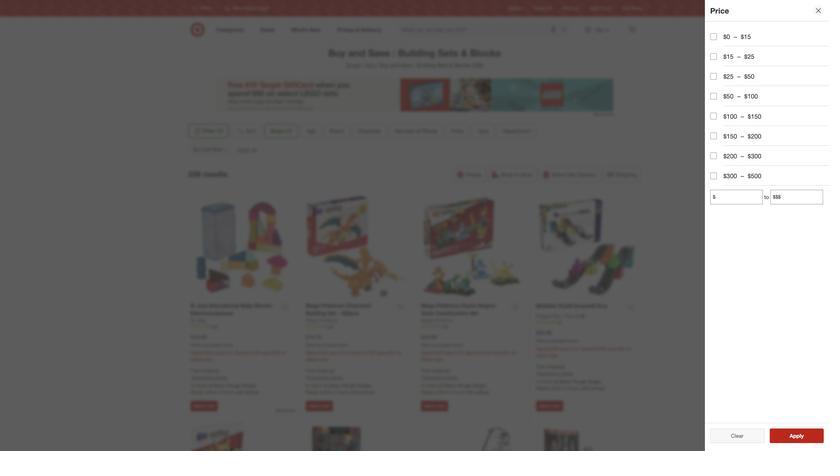 Task type: vqa. For each thing, say whether or not it's contained in the screenshot.
5% Off Excedrin Pain Reliever Caplets at the right of the page
no



Task type: locate. For each thing, give the bounding box(es) containing it.
blocks right baby
[[255, 303, 272, 309]]

stock
[[542, 379, 553, 385], [196, 383, 207, 389], [311, 383, 322, 389], [426, 383, 438, 389]]

pokémon for -
[[322, 303, 345, 309]]

1 b. from the top
[[191, 303, 196, 309]]

online inside $20.99 when purchased online spend $50 save $10, spend $100 save $25 on select toys
[[453, 343, 463, 348]]

$300 up $500
[[748, 152, 762, 160]]

redcard link
[[563, 5, 579, 11]]

on inside $20.99 when purchased online spend $50 save $10, spend $100 save $25 on select toys
[[512, 351, 517, 356]]

0 horizontal spatial mega construx
[[306, 318, 338, 324]]

222pcs
[[342, 310, 359, 317]]

mega pokémon charizard building set - 222pcs image
[[306, 197, 408, 299], [306, 197, 408, 299]]

mega
[[306, 303, 320, 309], [421, 303, 435, 309], [306, 318, 318, 324], [421, 318, 433, 324]]

0 vertical spatial sponsored
[[594, 112, 614, 117]]

weekly ad link
[[534, 5, 553, 11]]

on
[[627, 346, 632, 352], [281, 351, 286, 356], [396, 351, 402, 356], [512, 351, 517, 356]]

1 horizontal spatial pokémon
[[437, 303, 460, 309]]

pokémon inside mega pokémon kanto region team construction set
[[437, 303, 460, 309]]

toys down $19.99
[[205, 357, 213, 363]]

(1) right "filter"
[[217, 128, 223, 134]]

$100 inside $20.99 when purchased online spend $50 save $10, spend $100 save $25 on select toys
[[481, 351, 491, 356]]

in
[[537, 379, 540, 385], [191, 383, 195, 389], [306, 383, 310, 389], [421, 383, 425, 389]]

1 horizontal spatial target
[[590, 6, 601, 11]]

exclusions for $20.99
[[423, 375, 445, 381]]

select for $20.99
[[421, 357, 434, 363]]

and for buy and save : building sets & blocks target / toys / buy and save : building sets & blocks (226)
[[349, 47, 366, 59]]

toys inside $20.99 when purchased online spend $50 save $10, spend $100 save $25 on select toys
[[435, 357, 444, 363]]

1 vertical spatial buy
[[380, 62, 389, 69]]

search button
[[558, 23, 574, 38]]

$50 inside "$69.99 when purchased online spend $50 save $10, spend $100 save $25 on select toys"
[[552, 346, 559, 352]]

$50 down $69.99
[[552, 346, 559, 352]]

1 horizontal spatial set
[[470, 310, 479, 317]]

when down $20.99
[[421, 343, 432, 348]]

$100 right $100  –  $150 checkbox at the top right of the page
[[724, 112, 738, 120]]

$25 inside $19.99 when purchased online spend $50 save $10, spend $100 save $25 on select toys
[[272, 351, 280, 356]]

¬
[[581, 313, 585, 320]]

in for $20.99
[[421, 383, 425, 389]]

1 horizontal spatial $150
[[748, 112, 762, 120]]

when down $69.99
[[537, 339, 547, 344]]

1 horizontal spatial and
[[349, 47, 366, 59]]

construx up 248
[[319, 318, 338, 324]]

1 add to cart from the left
[[194, 404, 215, 409]]

price up $0  –  $15 option
[[711, 6, 730, 15]]

b. inside b. toys educational baby blocks - elemenosqueeze
[[191, 303, 196, 309]]

select inside "$69.99 when purchased online spend $50 save $10, spend $100 save $25 on select toys"
[[537, 353, 549, 359]]

hours for $20.99
[[453, 390, 465, 396]]

target left toys link
[[346, 62, 360, 69]]

$100  –  $150
[[724, 112, 762, 120]]

buy for buy and save : building sets & blocks target / toys / buy and save : building sets & blocks (226)
[[328, 47, 346, 59]]

exclusions for $69.99
[[538, 371, 560, 377]]

0 vertical spatial price
[[711, 6, 730, 15]]

1 pokémon from the left
[[322, 303, 345, 309]]

*
[[565, 364, 566, 370], [219, 368, 221, 374], [334, 368, 336, 374], [450, 368, 451, 374], [537, 371, 538, 377], [191, 375, 192, 381], [306, 375, 308, 381], [421, 375, 423, 381]]

0 horizontal spatial buy
[[193, 147, 201, 152]]

when down $10.79
[[306, 343, 316, 348]]

$100 inside "$69.99 when purchased online spend $50 save $10, spend $100 save $25 on select toys"
[[596, 346, 606, 352]]

& down what can we help you find? suggestions appear below search box on the top
[[461, 47, 468, 59]]

$50 for magna-tiles downhill duo
[[552, 346, 559, 352]]

when inside $20.99 when purchased online spend $50 save $10, spend $100 save $25 on select toys
[[421, 343, 432, 348]]

b. toys educational baby blocks - elemenosqueeze link
[[191, 302, 277, 318]]

purchased inside "$69.99 when purchased online spend $50 save $10, spend $100 save $25 on select toys"
[[548, 339, 567, 344]]

$15 right $0
[[741, 33, 752, 40]]

when for $20.99
[[421, 343, 432, 348]]

2 (1) from the left
[[286, 128, 292, 134]]

mega construx
[[306, 318, 338, 324], [421, 318, 453, 324]]

2 vertical spatial and
[[203, 147, 210, 152]]

online inside "$69.99 when purchased online spend $50 save $10, spend $100 save $25 on select toys"
[[568, 339, 579, 344]]

add to cart for $19.99
[[194, 404, 215, 409]]

select down $19.99
[[191, 357, 203, 363]]

to
[[765, 194, 770, 201], [202, 404, 206, 409], [318, 404, 321, 409], [433, 404, 437, 409], [548, 404, 552, 409]]

/
[[362, 62, 363, 69], [377, 62, 378, 69]]

save inside button
[[212, 147, 222, 152]]

at for mega pokémon charizard building set - 222pcs
[[324, 383, 328, 389]]

1 vertical spatial target
[[346, 62, 360, 69]]

when
[[537, 339, 547, 344], [191, 343, 201, 348], [306, 343, 316, 348], [421, 343, 432, 348]]

$100 down 249 link
[[250, 351, 260, 356]]

purchased down $10.79
[[317, 343, 336, 348]]

0 horizontal spatial and
[[203, 147, 210, 152]]

1 mega construx link from the left
[[306, 318, 338, 324]]

mega construx link for set
[[306, 318, 338, 324]]

blocks left (226)
[[455, 62, 471, 69]]

select inside $10.79 when purchased online spend $50 save $10, spend $100 save $25 on select toys
[[306, 357, 318, 363]]

select down $10.79
[[306, 357, 318, 363]]

$50 for b. toys educational baby blocks - elemenosqueeze
[[206, 351, 213, 356]]

select inside $20.99 when purchased online spend $50 save $10, spend $100 save $25 on select toys
[[421, 357, 434, 363]]

registry link
[[509, 5, 523, 11]]

and right toys link
[[390, 62, 399, 69]]

select down $20.99
[[421, 357, 434, 363]]

mega for mega pokémon kanto region team construction set link
[[421, 303, 435, 309]]

2 horizontal spatial save
[[401, 62, 413, 69]]

set
[[328, 310, 336, 317], [470, 310, 479, 317]]

free for $69.99
[[537, 364, 546, 370]]

hours for $69.99
[[568, 386, 580, 391]]

0 horizontal spatial price
[[452, 128, 464, 134]]

price left type button
[[452, 128, 464, 134]]

with for $20.99
[[466, 390, 475, 396]]

$150 up $150  –  $200 at top right
[[748, 112, 762, 120]]

0 vertical spatial clear
[[237, 147, 250, 153]]

within for $10.79
[[321, 390, 333, 396]]

$50 up $50  –  $100
[[745, 73, 755, 80]]

toys for set
[[320, 357, 328, 363]]

$200  –  $300
[[724, 152, 762, 160]]

fao schwarz magnetic tile set 40pc image
[[306, 423, 408, 452], [306, 423, 408, 452]]

mega construx link up 248
[[306, 318, 338, 324]]

set inside mega pokémon kanto region team construction set
[[470, 310, 479, 317]]

1 horizontal spatial buy
[[328, 47, 346, 59]]

toys inside $10.79 when purchased online spend $50 save $10, spend $100 save $25 on select toys
[[320, 357, 328, 363]]

add for $69.99
[[540, 404, 547, 409]]

set up 248
[[328, 310, 336, 317]]

save down filter (1)
[[212, 147, 222, 152]]

0 horizontal spatial target
[[346, 62, 360, 69]]

magna-tiles downhill duo
[[537, 303, 608, 310]]

(1) right 'deals'
[[286, 128, 292, 134]]

on for mega pokémon kanto region team construction set
[[512, 351, 517, 356]]

2 vertical spatial save
[[212, 147, 222, 152]]

pickup
[[591, 386, 605, 391], [245, 390, 259, 396], [361, 390, 375, 396], [476, 390, 490, 396]]

select inside $19.99 when purchased online spend $50 save $10, spend $100 save $25 on select toys
[[191, 357, 203, 363]]

1 vertical spatial :
[[414, 62, 415, 69]]

spend down $69.99
[[537, 346, 550, 352]]

1 (1) from the left
[[217, 128, 223, 134]]

1 horizontal spatial mega construx link
[[421, 318, 453, 324]]

0 vertical spatial target
[[590, 6, 601, 11]]

None text field
[[711, 190, 764, 205]]

$0  –  $15 checkbox
[[711, 33, 717, 40]]

$150 right '$150  –  $200' checkbox
[[724, 132, 738, 140]]

toys for blocks
[[205, 357, 213, 363]]

0 horizontal spatial pokémon
[[322, 303, 345, 309]]

None text field
[[771, 190, 824, 205]]

shipping
[[547, 364, 565, 370], [201, 368, 219, 374], [317, 368, 334, 374], [432, 368, 450, 374]]

free
[[537, 364, 546, 370], [191, 368, 200, 374], [306, 368, 315, 374], [421, 368, 431, 374]]

2 vertical spatial building
[[306, 310, 327, 317]]

siegen for $10.79
[[357, 383, 372, 389]]

1 vertical spatial $200
[[724, 152, 738, 160]]

$25
[[745, 53, 755, 60], [724, 73, 734, 80], [618, 346, 626, 352], [272, 351, 280, 356], [388, 351, 395, 356], [503, 351, 510, 356]]

2 mega construx from the left
[[421, 318, 453, 324]]

spend down 249 link
[[235, 351, 249, 356]]

mega for mega construx link associated with set
[[306, 318, 318, 324]]

$25 for mega pokémon kanto region team construction set
[[503, 351, 510, 356]]

$15 right $15  –  $25 checkbox
[[724, 53, 734, 60]]

$300 right $300  –  $500 "checkbox"
[[724, 172, 738, 180]]

charizard
[[347, 303, 371, 309]]

0 vertical spatial -
[[273, 303, 276, 309]]

purchased for $20.99
[[433, 343, 452, 348]]

0 vertical spatial sets
[[438, 47, 459, 59]]

$50 down $10.79
[[321, 351, 329, 356]]

pickup for $20.99
[[476, 390, 490, 396]]

$15  –  $25
[[724, 53, 755, 60]]

and up target link
[[349, 47, 366, 59]]

toys down $10.79
[[320, 357, 328, 363]]

find
[[623, 6, 630, 11]]

free shipping * * exclusions apply. in stock at  baton rouge siegen ready within 2 hours with pickup for $69.99
[[537, 364, 605, 391]]

2 cart from the left
[[323, 404, 330, 409]]

exclusions apply. button for $10.79
[[308, 375, 344, 382]]

none text field inside 'price' dialog
[[771, 190, 824, 205]]

4 add to cart from the left
[[540, 404, 561, 409]]

online for $20.99
[[453, 343, 463, 348]]

mega pokémon kanto region team construction set image
[[421, 197, 523, 299], [421, 197, 523, 299]]

at
[[575, 314, 579, 319], [554, 379, 558, 385], [208, 383, 212, 389], [324, 383, 328, 389], [439, 383, 443, 389]]

mega construx up 248
[[306, 318, 338, 324]]

online down '248' link
[[337, 343, 348, 348]]

0 vertical spatial buy
[[328, 47, 346, 59]]

baton for $69.99
[[560, 379, 572, 385]]

target
[[590, 6, 601, 11], [346, 62, 360, 69]]

buy and save button
[[188, 142, 234, 157]]

0 vertical spatial save
[[368, 47, 390, 59]]

(1) inside button
[[217, 128, 223, 134]]

pokémon for construction
[[437, 303, 460, 309]]

shipping for $69.99
[[547, 364, 565, 370]]

and for buy and save
[[203, 147, 210, 152]]

blocks
[[470, 47, 501, 59], [455, 62, 471, 69], [255, 303, 272, 309]]

select down $69.99
[[537, 353, 549, 359]]

2 add from the left
[[309, 404, 317, 409]]

select for $69.99
[[537, 353, 549, 359]]

4 add from the left
[[540, 404, 547, 409]]

1 vertical spatial -
[[338, 310, 340, 317]]

exclusions apply. button
[[538, 371, 574, 377], [192, 375, 228, 382], [308, 375, 344, 382], [423, 375, 459, 382]]

toys up elemenosqueeze
[[197, 303, 208, 309]]

&
[[461, 47, 468, 59], [450, 62, 453, 69]]

$10, inside $10.79 when purchased online spend $50 save $10, spend $100 save $25 on select toys
[[341, 351, 349, 356]]

weekly
[[534, 6, 547, 11]]

$10, down 199 link on the bottom
[[456, 351, 465, 356]]

and
[[349, 47, 366, 59], [390, 62, 399, 69], [203, 147, 210, 152]]

on inside $10.79 when purchased online spend $50 save $10, spend $100 save $25 on select toys
[[396, 351, 402, 356]]

toys inside $19.99 when purchased online spend $50 save $10, spend $100 save $25 on select toys
[[205, 357, 213, 363]]

online down 49 link at the bottom right of the page
[[568, 339, 579, 344]]

and down the filter (1) button
[[203, 147, 210, 152]]

- inside b. toys educational baby blocks - elemenosqueeze
[[273, 303, 276, 309]]

add to cart button
[[191, 401, 218, 412], [306, 401, 333, 412], [421, 401, 449, 412], [537, 401, 564, 412]]

free for $10.79
[[306, 368, 315, 374]]

purchased down $19.99
[[202, 343, 221, 348]]

1 horizontal spatial (1)
[[286, 128, 292, 134]]

$10, inside $20.99 when purchased online spend $50 save $10, spend $100 save $25 on select toys
[[456, 351, 465, 356]]

- left "222pcs"
[[338, 310, 340, 317]]

save up toys at left top
[[368, 47, 390, 59]]

clear all button
[[237, 146, 257, 154]]

2 vertical spatial buy
[[193, 147, 201, 152]]

0 vertical spatial b.
[[191, 303, 196, 309]]

purchased inside $10.79 when purchased online spend $50 save $10, spend $100 save $25 on select toys
[[317, 343, 336, 348]]

hours
[[568, 386, 580, 391], [223, 390, 234, 396], [338, 390, 350, 396], [453, 390, 465, 396]]

1 vertical spatial clear
[[732, 433, 744, 440]]

construx up 199
[[434, 318, 453, 324]]

$100 inside $10.79 when purchased online spend $50 save $10, spend $100 save $25 on select toys
[[366, 351, 376, 356]]

b. toys educational baby blocks - elemenosqueeze image
[[191, 197, 293, 299], [191, 197, 293, 299]]

target link
[[346, 62, 360, 69]]

pokémon up "222pcs"
[[322, 303, 345, 309]]

1 horizontal spatial mega construx
[[421, 318, 453, 324]]

1 vertical spatial b.
[[191, 318, 195, 324]]

0 horizontal spatial (1)
[[217, 128, 223, 134]]

$25  –  $50 checkbox
[[711, 73, 717, 80]]

$50 for mega pokémon kanto region team construction set
[[436, 351, 444, 356]]

$50 inside $19.99 when purchased online spend $50 save $10, spend $100 save $25 on select toys
[[206, 351, 213, 356]]

in for $10.79
[[306, 383, 310, 389]]

$100 down 199 link on the bottom
[[481, 351, 491, 356]]

deals
[[271, 128, 285, 134]]

$10, down 249 link
[[225, 351, 234, 356]]

1 horizontal spatial /
[[377, 62, 378, 69]]

when for $69.99
[[537, 339, 547, 344]]

ready for $20.99
[[421, 390, 435, 396]]

$10, inside $19.99 when purchased online spend $50 save $10, spend $100 save $25 on select toys
[[225, 351, 234, 356]]

$100 for mega pokémon kanto region team construction set
[[481, 351, 491, 356]]

0 horizontal spatial $300
[[724, 172, 738, 180]]

mega construx for team
[[421, 318, 453, 324]]

exclusions apply. button for $69.99
[[538, 371, 574, 377]]

online inside $10.79 when purchased online spend $50 save $10, spend $100 save $25 on select toys
[[337, 343, 348, 348]]

1 add to cart button from the left
[[191, 401, 218, 412]]

blocks inside b. toys educational baby blocks - elemenosqueeze
[[255, 303, 272, 309]]

online for $69.99
[[568, 339, 579, 344]]

1 add from the left
[[194, 404, 201, 409]]

1 vertical spatial price
[[452, 128, 464, 134]]

mega inside mega pokémon charizard building set - 222pcs
[[306, 303, 320, 309]]

0 horizontal spatial sponsored
[[276, 408, 295, 413]]

1 vertical spatial $300
[[724, 172, 738, 180]]

$50 inside $10.79 when purchased online spend $50 save $10, spend $100 save $25 on select toys
[[321, 351, 329, 356]]

0 horizontal spatial construx
[[319, 318, 338, 324]]

2 pokémon from the left
[[437, 303, 460, 309]]

1 mega construx from the left
[[306, 318, 338, 324]]

save up 'advertisement' region
[[401, 62, 413, 69]]

0 horizontal spatial /
[[362, 62, 363, 69]]

1 horizontal spatial construx
[[434, 318, 453, 324]]

1 horizontal spatial $15
[[741, 33, 752, 40]]

$10, inside "$69.99 when purchased online spend $50 save $10, spend $100 save $25 on select toys"
[[571, 346, 580, 352]]

sets
[[438, 47, 459, 59], [438, 62, 448, 69]]

2 add to cart from the left
[[309, 404, 330, 409]]

cart
[[207, 404, 215, 409], [323, 404, 330, 409], [438, 404, 446, 409], [553, 404, 561, 409]]

1 horizontal spatial :
[[414, 62, 415, 69]]

when inside $19.99 when purchased online spend $50 save $10, spend $100 save $25 on select toys
[[191, 343, 201, 348]]

on inside $19.99 when purchased online spend $50 save $10, spend $100 save $25 on select toys
[[281, 351, 286, 356]]

0 horizontal spatial $150
[[724, 132, 738, 140]]

clear inside 'price' dialog
[[732, 433, 744, 440]]

-
[[273, 303, 276, 309], [338, 310, 340, 317]]

4 add to cart button from the left
[[537, 401, 564, 412]]

price inside button
[[452, 128, 464, 134]]

3 cart from the left
[[438, 404, 446, 409]]

online down 249 link
[[222, 343, 233, 348]]

1 construx from the left
[[319, 318, 338, 324]]

mega for mega pokémon charizard building set - 222pcs "link"
[[306, 303, 320, 309]]

toys
[[197, 303, 208, 309], [550, 353, 559, 359], [205, 357, 213, 363], [320, 357, 328, 363], [435, 357, 444, 363]]

mega pokémon charizard building set - 222pcs link
[[306, 302, 393, 318]]

rouge
[[573, 379, 587, 385], [227, 383, 241, 389], [343, 383, 356, 389], [458, 383, 471, 389]]

2 construx from the left
[[434, 318, 453, 324]]

0 vertical spatial $200
[[748, 132, 762, 140]]

0 vertical spatial :
[[393, 47, 396, 59]]

1 horizontal spatial price
[[711, 6, 730, 15]]

- inside mega pokémon charizard building set - 222pcs
[[338, 310, 340, 317]]

exclusions for $10.79
[[308, 375, 330, 381]]

toys inside "$69.99 when purchased online spend $50 save $10, spend $100 save $25 on select toys"
[[550, 353, 559, 359]]

:
[[393, 47, 396, 59], [414, 62, 415, 69]]

target circle
[[590, 6, 612, 11]]

$100 up $100  –  $150
[[745, 93, 759, 100]]

spend down 199 link on the bottom
[[466, 351, 480, 356]]

mega construx up 199
[[421, 318, 453, 324]]

$50 down $20.99
[[436, 351, 444, 356]]

1 horizontal spatial -
[[338, 310, 340, 317]]

online down 199 link on the bottom
[[453, 343, 463, 348]]

$19.99 when purchased online spend $50 save $10, spend $100 save $25 on select toys
[[191, 334, 286, 363]]

/ right toys at left top
[[377, 62, 378, 69]]

$100 down '248' link
[[366, 351, 376, 356]]

$50 right $50  –  $100 option
[[724, 93, 734, 100]]

1 vertical spatial sets
[[438, 62, 448, 69]]

toys for team
[[435, 357, 444, 363]]

construx
[[319, 318, 338, 324], [434, 318, 453, 324]]

$150  –  $200
[[724, 132, 762, 140]]

0 horizontal spatial mega construx link
[[306, 318, 338, 324]]

2 for $20.99
[[449, 390, 452, 396]]

with
[[581, 386, 590, 391], [236, 390, 244, 396], [351, 390, 359, 396], [466, 390, 475, 396]]

/ left toys at left top
[[362, 62, 363, 69]]

1 vertical spatial building
[[417, 62, 436, 69]]

$25 inside $20.99 when purchased online spend $50 save $10, spend $100 save $25 on select toys
[[503, 351, 510, 356]]

0 horizontal spatial &
[[450, 62, 453, 69]]

price
[[711, 6, 730, 15], [452, 128, 464, 134]]

0 horizontal spatial clear
[[237, 147, 250, 153]]

save for buy and save
[[212, 147, 222, 152]]

toys down $69.99
[[550, 353, 559, 359]]

mega inside mega pokémon kanto region team construction set
[[421, 303, 435, 309]]

fao schwarz roller coaster building set 736pc image
[[421, 423, 523, 452], [421, 423, 523, 452]]

$50 down $19.99
[[206, 351, 213, 356]]

purchased inside $20.99 when purchased online spend $50 save $10, spend $100 save $25 on select toys
[[433, 343, 452, 348]]

$200 down $100  –  $150
[[748, 132, 762, 140]]

shop
[[501, 172, 514, 178]]

$10, for $10.79
[[341, 351, 349, 356]]

$25  –  $50
[[724, 73, 755, 80]]

number of pieces
[[395, 128, 438, 134]]

& left (226)
[[450, 62, 453, 69]]

0 horizontal spatial set
[[328, 310, 336, 317]]

b.
[[191, 303, 196, 309], [191, 318, 195, 324]]

within
[[551, 386, 563, 391], [205, 390, 217, 396], [321, 390, 333, 396], [436, 390, 448, 396]]

free for $20.99
[[421, 368, 431, 374]]

purchased inside $19.99 when purchased online spend $50 save $10, spend $100 save $25 on select toys
[[202, 343, 221, 348]]

cart for $20.99
[[438, 404, 446, 409]]

49 link
[[537, 320, 639, 326]]

$200  –  $300 checkbox
[[711, 153, 717, 159]]

blocks up (226)
[[470, 47, 501, 59]]

mega pokémon build & show pikachu building set - 211pcs image
[[191, 423, 293, 452], [191, 423, 293, 452]]

shipping for $10.79
[[317, 368, 334, 374]]

when inside "$69.99 when purchased online spend $50 save $10, spend $100 save $25 on select toys"
[[537, 339, 547, 344]]

$25 inside $10.79 when purchased online spend $50 save $10, spend $100 save $25 on select toys
[[388, 351, 395, 356]]

4 cart from the left
[[553, 404, 561, 409]]

1 horizontal spatial clear
[[732, 433, 744, 440]]

1 vertical spatial and
[[390, 62, 399, 69]]

$100 inside $19.99 when purchased online spend $50 save $10, spend $100 save $25 on select toys
[[250, 351, 260, 356]]

magna-tiles downhill duo image
[[537, 197, 639, 299], [537, 197, 639, 299]]

(1) for deals (1)
[[286, 128, 292, 134]]

and inside button
[[203, 147, 210, 152]]

$200 right $200  –  $300 option
[[724, 152, 738, 160]]

target left circle
[[590, 6, 601, 11]]

1 vertical spatial blocks
[[455, 62, 471, 69]]

buy inside button
[[193, 147, 201, 152]]

with for $10.79
[[351, 390, 359, 396]]

stock for $69.99
[[542, 379, 553, 385]]

2 set from the left
[[470, 310, 479, 317]]

0 vertical spatial $15
[[741, 33, 752, 40]]

(1)
[[217, 128, 223, 134], [286, 128, 292, 134]]

on inside "$69.99 when purchased online spend $50 save $10, spend $100 save $25 on select toys"
[[627, 346, 632, 352]]

when inside $10.79 when purchased online spend $50 save $10, spend $100 save $25 on select toys
[[306, 343, 316, 348]]

249 link
[[191, 324, 293, 330]]

purchased down $69.99
[[548, 339, 567, 344]]

cart for $69.99
[[553, 404, 561, 409]]

0 vertical spatial $300
[[748, 152, 762, 160]]

$10, down 49 link at the bottom right of the page
[[571, 346, 580, 352]]

2 vertical spatial blocks
[[255, 303, 272, 309]]

spend down $10.79
[[306, 351, 320, 356]]

1 cart from the left
[[207, 404, 215, 409]]

pieces
[[422, 128, 438, 134]]

siegen for $69.99
[[588, 379, 602, 385]]

b. for b. baby
[[191, 318, 195, 324]]

$69.99
[[537, 330, 552, 337]]

target inside buy and save : building sets & blocks target / toys / buy and save : building sets & blocks (226)
[[346, 62, 360, 69]]

set down kanto
[[470, 310, 479, 317]]

magna-tiles link
[[537, 313, 563, 320]]

pokémon inside mega pokémon charizard building set - 222pcs
[[322, 303, 345, 309]]

0 vertical spatial and
[[349, 47, 366, 59]]

2 add to cart button from the left
[[306, 401, 333, 412]]

- right baby
[[273, 303, 276, 309]]

$100 down 49 link at the bottom right of the page
[[596, 346, 606, 352]]

1 horizontal spatial save
[[368, 47, 390, 59]]

1 horizontal spatial $300
[[748, 152, 762, 160]]

0 horizontal spatial save
[[212, 147, 222, 152]]

3 add to cart from the left
[[424, 404, 446, 409]]

shop in store
[[501, 172, 533, 178]]

0 horizontal spatial $15
[[724, 53, 734, 60]]

mega for team mega construx link
[[421, 318, 433, 324]]

purchased for $10.79
[[317, 343, 336, 348]]

purchased down $20.99
[[433, 343, 452, 348]]

$10, down '248' link
[[341, 351, 349, 356]]

$50 inside $20.99 when purchased online spend $50 save $10, spend $100 save $25 on select toys
[[436, 351, 444, 356]]

when down $19.99
[[191, 343, 201, 348]]

b. up b. baby
[[191, 303, 196, 309]]

pokémon up construction
[[437, 303, 460, 309]]

cart for $19.99
[[207, 404, 215, 409]]

add
[[194, 404, 201, 409], [309, 404, 317, 409], [424, 404, 432, 409], [540, 404, 547, 409]]

pickup
[[466, 172, 482, 178]]

248
[[327, 324, 333, 329]]

$25 inside "$69.99 when purchased online spend $50 save $10, spend $100 save $25 on select toys"
[[618, 346, 626, 352]]

fao schwarz medieval princesses wooden castle building blocks set - 75pc image
[[537, 423, 639, 452], [537, 423, 639, 452]]

building inside mega pokémon charizard building set - 222pcs
[[306, 310, 327, 317]]

2 horizontal spatial buy
[[380, 62, 389, 69]]

3 add to cart button from the left
[[421, 401, 449, 412]]

toys link
[[365, 62, 375, 69]]

1 set from the left
[[328, 310, 336, 317]]

price button
[[446, 124, 470, 138]]

0 horizontal spatial -
[[273, 303, 276, 309]]

$500
[[748, 172, 762, 180]]

2 mega construx link from the left
[[421, 318, 453, 324]]

3 add from the left
[[424, 404, 432, 409]]

tiles
[[558, 303, 573, 310]]

mega construx link up 199
[[421, 318, 453, 324]]

online inside $19.99 when purchased online spend $50 save $10, spend $100 save $25 on select toys
[[222, 343, 233, 348]]

$100 for magna-tiles downhill duo
[[596, 346, 606, 352]]

add to cart
[[194, 404, 215, 409], [309, 404, 330, 409], [424, 404, 446, 409], [540, 404, 561, 409]]

toys down $20.99
[[435, 357, 444, 363]]

circle
[[602, 6, 612, 11]]

b. left baby
[[191, 318, 195, 324]]

team
[[421, 310, 435, 317]]

0 vertical spatial &
[[461, 47, 468, 59]]

$25 for b. toys educational baby blocks - elemenosqueeze
[[272, 351, 280, 356]]

redcard
[[563, 6, 579, 11]]

0 vertical spatial blocks
[[470, 47, 501, 59]]

to inside 'price' dialog
[[765, 194, 770, 201]]

2 b. from the top
[[191, 318, 195, 324]]



Task type: describe. For each thing, give the bounding box(es) containing it.
educational
[[209, 303, 239, 309]]

226
[[188, 169, 201, 179]]

1 vertical spatial $15
[[724, 53, 734, 60]]

add to cart button for $19.99
[[191, 401, 218, 412]]

$0
[[724, 33, 731, 40]]

1 vertical spatial save
[[401, 62, 413, 69]]

0 vertical spatial $150
[[748, 112, 762, 120]]

b. toys educational baby blocks - elemenosqueeze
[[191, 303, 276, 317]]

mega pokémon kanto region team construction set
[[421, 303, 496, 317]]

price dialog
[[706, 0, 830, 452]]

weekly ad
[[534, 6, 553, 11]]

add for $20.99
[[424, 404, 432, 409]]

number of pieces button
[[390, 124, 444, 138]]

elemenosqueeze
[[191, 310, 234, 317]]

rouge for $20.99
[[458, 383, 471, 389]]

toys
[[365, 62, 375, 69]]

1 vertical spatial $150
[[724, 132, 738, 140]]

at for magna-tiles downhill duo
[[554, 379, 558, 385]]

save for buy and save : building sets & blocks target / toys / buy and save : building sets & blocks (226)
[[368, 47, 390, 59]]

type button
[[472, 124, 495, 138]]

2 for $69.99
[[565, 386, 567, 391]]

apply. for $10.79
[[331, 375, 344, 381]]

region
[[478, 303, 496, 309]]

character
[[358, 128, 381, 134]]

$19.99
[[191, 334, 207, 341]]

$25 for mega pokémon charizard building set - 222pcs
[[388, 351, 395, 356]]

(226)
[[472, 62, 484, 69]]

$10.79 when purchased online spend $50 save $10, spend $100 save $25 on select toys
[[306, 334, 402, 363]]

b. baby link
[[191, 318, 206, 324]]

2 for $10.79
[[334, 390, 337, 396]]

to for team
[[433, 404, 437, 409]]

of
[[416, 128, 421, 134]]

price inside dialog
[[711, 6, 730, 15]]

in for $69.99
[[537, 379, 540, 385]]

stores
[[631, 6, 643, 11]]

$69.99 when purchased online spend $50 save $10, spend $100 save $25 on select toys
[[537, 330, 632, 359]]

to for set
[[318, 404, 321, 409]]

department button
[[497, 124, 537, 138]]

baby
[[241, 303, 254, 309]]

(1) for filter (1)
[[217, 128, 223, 134]]

purchased for $19.99
[[202, 343, 221, 348]]

ad
[[548, 6, 553, 11]]

49
[[557, 320, 562, 325]]

0 vertical spatial building
[[398, 47, 436, 59]]

construx for team
[[434, 318, 453, 324]]

pickup button
[[454, 168, 486, 182]]

apply. for $69.99
[[562, 371, 574, 377]]

shipping button
[[604, 168, 641, 182]]

add to cart button for $69.99
[[537, 401, 564, 412]]

$50  –  $100 checkbox
[[711, 93, 717, 100]]

online for $10.79
[[337, 343, 348, 348]]

toys inside b. toys educational baby blocks - elemenosqueeze
[[197, 303, 208, 309]]

in
[[515, 172, 519, 178]]

mega construx for set
[[306, 318, 338, 324]]

filter
[[203, 128, 216, 134]]

day
[[567, 172, 576, 178]]

mega pokémon charizard building set - 222pcs
[[306, 303, 371, 317]]

$150  –  $200 checkbox
[[711, 133, 717, 140]]

$300  –  $500 checkbox
[[711, 173, 717, 179]]

$10, for $19.99
[[225, 351, 234, 356]]

add to cart button for $20.99
[[421, 401, 449, 412]]

buy for buy and save
[[193, 147, 201, 152]]

deals (1)
[[271, 128, 292, 134]]

What can we help you find? suggestions appear below search field
[[398, 23, 563, 37]]

$100 for mega pokémon charizard building set - 222pcs
[[366, 351, 376, 356]]

construx for set
[[319, 318, 338, 324]]

- for blocks
[[273, 303, 276, 309]]

brand
[[330, 128, 344, 134]]

$100  –  $150 checkbox
[[711, 113, 717, 120]]

$15  –  $25 checkbox
[[711, 53, 717, 60]]

clear all
[[237, 147, 257, 153]]

online for $19.99
[[222, 343, 233, 348]]

sort
[[246, 128, 256, 134]]

$20.99 when purchased online spend $50 save $10, spend $100 save $25 on select toys
[[421, 334, 517, 363]]

b. baby
[[191, 318, 206, 324]]

spend down 49 link at the bottom right of the page
[[581, 346, 595, 352]]

$10, for $69.99
[[571, 346, 580, 352]]

when for $10.79
[[306, 343, 316, 348]]

apply. for $20.99
[[446, 375, 459, 381]]

248 link
[[306, 324, 408, 330]]

- for set
[[338, 310, 340, 317]]

$50  –  $100
[[724, 93, 759, 100]]

1 vertical spatial &
[[450, 62, 453, 69]]

department
[[503, 128, 531, 134]]

pickup for $10.79
[[361, 390, 375, 396]]

$300  –  $500
[[724, 172, 762, 180]]

free shipping * * exclusions apply. in stock at  baton rouge siegen ready within 2 hours with pickup for $10.79
[[306, 368, 375, 396]]

apply button
[[770, 429, 824, 444]]

same
[[552, 172, 566, 178]]

magna-
[[537, 303, 558, 310]]

at inside magna-tiles only at ¬
[[575, 314, 579, 319]]

magna-tiles downhill duo link
[[537, 303, 608, 310]]

hours for $10.79
[[338, 390, 350, 396]]

at for mega pokémon kanto region team construction set
[[439, 383, 443, 389]]

same day delivery
[[552, 172, 597, 178]]

shop in store button
[[489, 168, 537, 182]]

target circle link
[[590, 5, 612, 11]]

199
[[442, 324, 448, 329]]

b. for b. toys educational baby blocks - elemenosqueeze
[[191, 303, 196, 309]]

with for $69.99
[[581, 386, 590, 391]]

character button
[[352, 124, 387, 138]]

only
[[565, 314, 574, 319]]

1 vertical spatial sponsored
[[276, 408, 295, 413]]

registry
[[509, 6, 523, 11]]

add to cart for $20.99
[[424, 404, 446, 409]]

baton for $20.99
[[444, 383, 457, 389]]

kanto
[[462, 303, 477, 309]]

free shipping * * exclusions apply. in stock at  baton rouge siegen ready within 2 hours with pickup for $20.99
[[421, 368, 490, 396]]

find stores link
[[623, 5, 643, 11]]

brand button
[[324, 124, 350, 138]]

$20.99
[[421, 334, 437, 341]]

$100 for b. toys educational baby blocks - elemenosqueeze
[[250, 351, 260, 356]]

rouge for $69.99
[[573, 379, 587, 385]]

search
[[558, 27, 574, 34]]

all
[[251, 147, 257, 153]]

1 horizontal spatial sponsored
[[594, 112, 614, 117]]

stock for $20.99
[[426, 383, 438, 389]]

apply
[[790, 433, 804, 440]]

same day delivery button
[[540, 168, 601, 182]]

2 horizontal spatial and
[[390, 62, 399, 69]]

spend down $19.99
[[191, 351, 205, 356]]

construction
[[436, 310, 469, 317]]

results
[[203, 169, 228, 179]]

none text field inside 'price' dialog
[[711, 190, 764, 205]]

within for $69.99
[[551, 386, 563, 391]]

2 / from the left
[[377, 62, 378, 69]]

to for blocks
[[202, 404, 206, 409]]

ready for $10.79
[[306, 390, 319, 396]]

add to cart for $69.99
[[540, 404, 561, 409]]

add to cart for $10.79
[[309, 404, 330, 409]]

clear for clear all
[[237, 147, 250, 153]]

$50 for mega pokémon charizard building set - 222pcs
[[321, 351, 329, 356]]

ready for $69.99
[[537, 386, 550, 391]]

type
[[478, 128, 489, 134]]

buy and save
[[193, 147, 222, 152]]

filter (1)
[[203, 128, 223, 134]]

add to cart button for $10.79
[[306, 401, 333, 412]]

on for b. toys educational baby blocks - elemenosqueeze
[[281, 351, 286, 356]]

delivery
[[578, 172, 597, 178]]

store
[[521, 172, 533, 178]]

sort button
[[231, 124, 262, 138]]

duo
[[598, 303, 608, 310]]

mega construx link for team
[[421, 318, 453, 324]]

0 horizontal spatial :
[[393, 47, 396, 59]]

age
[[307, 128, 316, 134]]

magna-
[[537, 314, 552, 319]]

filter (1) button
[[188, 124, 229, 138]]

1 horizontal spatial &
[[461, 47, 468, 59]]

clear for clear
[[732, 433, 744, 440]]

when for $19.99
[[191, 343, 201, 348]]

baby
[[196, 318, 206, 324]]

purchased for $69.99
[[548, 339, 567, 344]]

magna-tiles only at ¬
[[537, 313, 585, 320]]

cart for $10.79
[[323, 404, 330, 409]]

tiles
[[552, 314, 562, 319]]

age button
[[301, 124, 322, 138]]

$10.79
[[306, 334, 322, 341]]

set inside mega pokémon charizard building set - 222pcs
[[328, 310, 336, 317]]

1 / from the left
[[362, 62, 363, 69]]

stock for $10.79
[[311, 383, 322, 389]]

rouge for $10.79
[[343, 383, 356, 389]]

shipping for $20.99
[[432, 368, 450, 374]]

0 horizontal spatial $200
[[724, 152, 738, 160]]

advertisement region
[[216, 78, 614, 112]]

spend down $20.99
[[421, 351, 435, 356]]

1 horizontal spatial $200
[[748, 132, 762, 140]]

spend down '248' link
[[351, 351, 364, 356]]

199 link
[[421, 324, 523, 330]]

select for $19.99
[[191, 357, 203, 363]]

add for $10.79
[[309, 404, 317, 409]]

$0  –  $15
[[724, 33, 752, 40]]

exclusions apply. button for $20.99
[[423, 375, 459, 382]]



